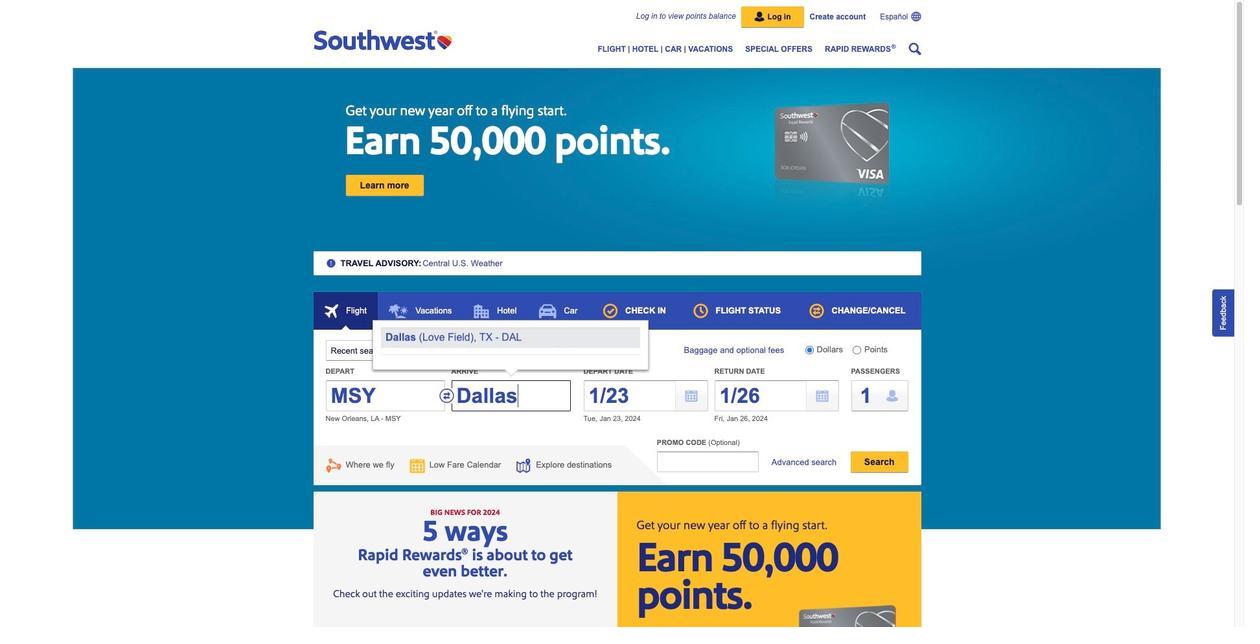 Task type: describe. For each thing, give the bounding box(es) containing it.
Depart Date in mm/dd/yyyy format, valid dates from Jan 22, 2024 to Oct 2, 2024. To use a date picker press the down arrow. text field
[[583, 380, 708, 411]]

Return date in mm/dd/yyyy format, valid dates from Jan 23, 2024 to Oct 2, 2024. To use a date picker press the down arrow. text field
[[714, 380, 839, 411]]

Passengers count. Opens flyout. text field
[[851, 380, 908, 411]]



Task type: locate. For each thing, give the bounding box(es) containing it.
None radio
[[465, 346, 473, 354], [853, 346, 861, 354], [465, 346, 473, 354], [853, 346, 861, 354]]

None text field
[[326, 380, 445, 411], [451, 380, 571, 411], [326, 380, 445, 411], [451, 380, 571, 411]]

option
[[381, 328, 640, 349]]

None text field
[[657, 452, 759, 472]]

tab list
[[313, 292, 921, 345]]

Recent searches text field
[[326, 340, 449, 361]]

None radio
[[525, 346, 534, 354], [805, 346, 813, 354], [525, 346, 534, 354], [805, 346, 813, 354]]

banner
[[313, 0, 921, 58]]

navigation
[[313, 28, 921, 55]]



Task type: vqa. For each thing, say whether or not it's contained in the screenshot.
Return date in mm/dd/yyyy format, valid dates from Jan 23, 2024 to Oct 2, 2024. To use a date picker press the down arrow. 'text field' at the bottom of the page
yes



